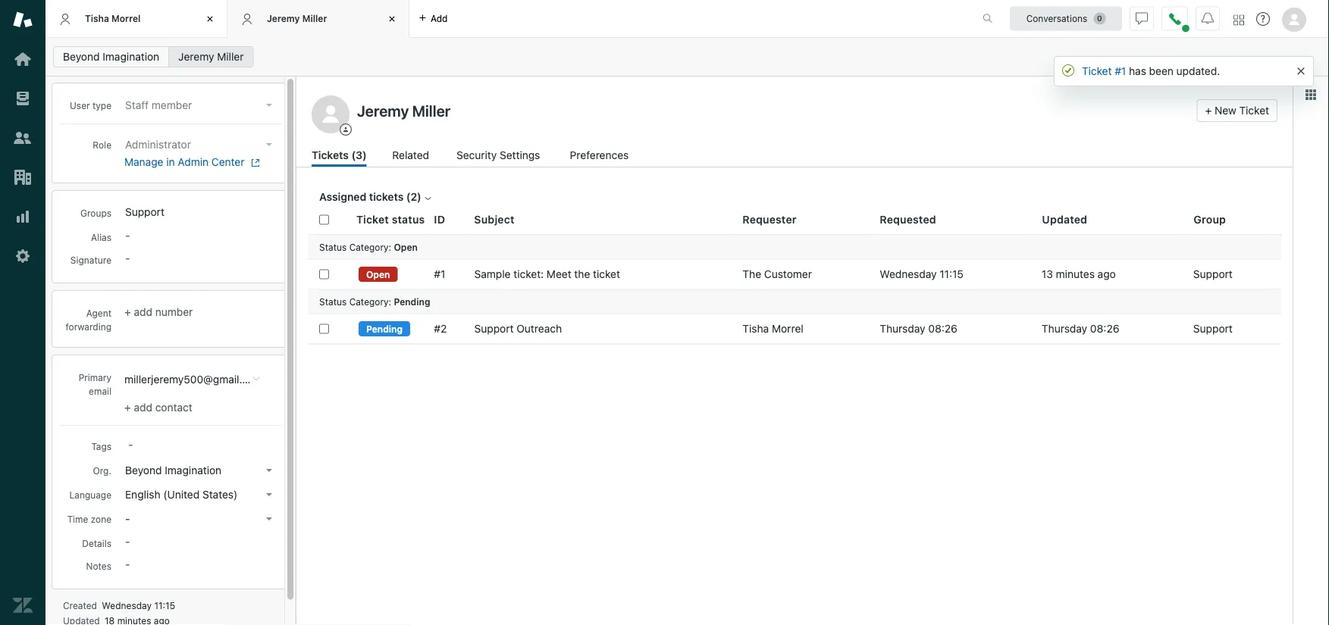 Task type: locate. For each thing, give the bounding box(es) containing it.
2 arrow down image from the top
[[266, 143, 272, 146]]

0 horizontal spatial jeremy
[[178, 50, 214, 63]]

email
[[89, 386, 111, 397]]

arrow down image
[[266, 104, 272, 107], [266, 143, 272, 146]]

2 close image from the left
[[385, 11, 400, 27]]

has
[[1129, 65, 1147, 77]]

main element
[[0, 0, 46, 626]]

0 vertical spatial :
[[389, 242, 391, 252]]

+ inside button
[[1206, 104, 1212, 117]]

1 vertical spatial arrow down image
[[266, 494, 272, 497]]

in
[[166, 156, 175, 168]]

1 horizontal spatial wednesday
[[880, 268, 937, 281]]

arrow down image down english (united states) button
[[266, 518, 272, 521]]

3 arrow down image from the top
[[266, 518, 272, 521]]

1 thursday 08:26 from the left
[[880, 323, 958, 335]]

2 vertical spatial +
[[124, 402, 131, 414]]

1 horizontal spatial 08:26
[[1091, 323, 1120, 335]]

category for pending
[[349, 296, 389, 307]]

1 horizontal spatial close image
[[385, 11, 400, 27]]

zendesk image
[[13, 596, 33, 616]]

0 vertical spatial beyond
[[63, 50, 100, 63]]

secondary element
[[46, 42, 1330, 72]]

13 minutes ago
[[1042, 268, 1116, 281]]

0 vertical spatial ticket
[[1082, 65, 1112, 77]]

ticket down "assigned tickets (2)"
[[356, 213, 389, 226]]

grid
[[297, 205, 1293, 626]]

1 : from the top
[[389, 242, 391, 252]]

imagination down tisha morrel tab
[[103, 50, 159, 63]]

staff
[[125, 99, 149, 111]]

None checkbox
[[319, 270, 329, 279]]

1 arrow down image from the top
[[266, 104, 272, 107]]

1 vertical spatial beyond
[[125, 465, 162, 477]]

1 vertical spatial jeremy miller
[[178, 50, 244, 63]]

1 horizontal spatial miller
[[302, 13, 327, 24]]

0 vertical spatial tisha morrel
[[85, 13, 141, 24]]

#1
[[434, 268, 446, 281]]

0 vertical spatial wednesday
[[880, 268, 937, 281]]

0 horizontal spatial close image
[[203, 11, 218, 27]]

open down status
[[394, 242, 418, 252]]

1 vertical spatial arrow down image
[[266, 143, 272, 146]]

ticket ‭#1‬ link
[[1082, 65, 1126, 77]]

thursday down minutes
[[1042, 323, 1088, 335]]

-
[[125, 513, 130, 526]]

0 vertical spatial category
[[349, 242, 389, 252]]

Select All Tickets checkbox
[[319, 215, 329, 225]]

1 vertical spatial jeremy
[[178, 50, 214, 63]]

0 vertical spatial miller
[[302, 13, 327, 24]]

0 horizontal spatial thursday
[[880, 323, 926, 335]]

pending down status category : pending
[[366, 324, 403, 334]]

jeremy miller inside jeremy miller link
[[178, 50, 244, 63]]

related link
[[392, 147, 431, 167]]

customers image
[[13, 128, 33, 148]]

1 vertical spatial status
[[319, 296, 347, 307]]

0 vertical spatial tisha
[[85, 13, 109, 24]]

agent
[[86, 308, 111, 319]]

the
[[743, 268, 762, 281]]

morrel
[[112, 13, 141, 24], [772, 323, 804, 335]]

tisha up beyond imagination link
[[85, 13, 109, 24]]

: down ticket status
[[389, 242, 391, 252]]

category
[[349, 242, 389, 252], [349, 296, 389, 307]]

imagination
[[103, 50, 159, 63], [165, 465, 222, 477]]

1 horizontal spatial thursday 08:26
[[1042, 323, 1120, 335]]

get started image
[[13, 49, 33, 69]]

status down status category : open
[[319, 296, 347, 307]]

grid containing ticket status
[[297, 205, 1293, 626]]

0 vertical spatial arrow down image
[[266, 104, 272, 107]]

signature
[[70, 255, 111, 265]]

1 vertical spatial ticket
[[1240, 104, 1270, 117]]

0 vertical spatial jeremy miller
[[267, 13, 327, 24]]

0 horizontal spatial ticket
[[356, 213, 389, 226]]

imagination up english (united states) button
[[165, 465, 222, 477]]

zendesk products image
[[1234, 15, 1245, 25]]

1 vertical spatial +
[[124, 306, 131, 319]]

thursday down wednesday 11:15
[[880, 323, 926, 335]]

0 horizontal spatial imagination
[[103, 50, 159, 63]]

1 horizontal spatial jeremy
[[267, 13, 300, 24]]

beyond imagination
[[63, 50, 159, 63], [125, 465, 222, 477]]

close image inside tisha morrel tab
[[203, 11, 218, 27]]

1 vertical spatial 11:15
[[154, 601, 175, 611]]

0 horizontal spatial morrel
[[112, 13, 141, 24]]

time zone
[[67, 514, 111, 525]]

open
[[394, 242, 418, 252], [366, 269, 390, 280]]

meet
[[547, 268, 572, 281]]

1 horizontal spatial jeremy miller
[[267, 13, 327, 24]]

pending down status category : open
[[394, 296, 430, 307]]

staff member button
[[121, 95, 278, 116]]

beyond inside 'button'
[[125, 465, 162, 477]]

add for add contact
[[134, 402, 152, 414]]

tisha morrel tab
[[46, 0, 228, 38]]

1 horizontal spatial thursday
[[1042, 323, 1088, 335]]

arrow down image right states)
[[266, 494, 272, 497]]

1 horizontal spatial imagination
[[165, 465, 222, 477]]

arrow down image inside 'staff member' button
[[266, 104, 272, 107]]

2 : from the top
[[389, 296, 391, 307]]

2 thursday 08:26 from the left
[[1042, 323, 1120, 335]]

english (united states) button
[[121, 485, 278, 506]]

0 horizontal spatial beyond
[[63, 50, 100, 63]]

tisha down the
[[743, 323, 769, 335]]

+
[[1206, 104, 1212, 117], [124, 306, 131, 319], [124, 402, 131, 414]]

1 vertical spatial imagination
[[165, 465, 222, 477]]

the customer
[[743, 268, 812, 281]]

1 status from the top
[[319, 242, 347, 252]]

ticket
[[1082, 65, 1112, 77], [1240, 104, 1270, 117], [356, 213, 389, 226]]

wednesday 11:15
[[880, 268, 964, 281]]

ticket status
[[356, 213, 425, 226]]

2 vertical spatial arrow down image
[[266, 518, 272, 521]]

thursday
[[880, 323, 926, 335], [1042, 323, 1088, 335]]

None text field
[[353, 99, 1191, 122]]

ticket
[[593, 268, 620, 281]]

1 horizontal spatial 11:15
[[940, 268, 964, 281]]

0 vertical spatial jeremy
[[267, 13, 300, 24]]

1 vertical spatial pending
[[366, 324, 403, 334]]

arrow down image down - field
[[266, 469, 272, 472]]

tabs tab list
[[46, 0, 967, 38]]

beyond up user on the top left of the page
[[63, 50, 100, 63]]

: down status category : open
[[389, 296, 391, 307]]

miller inside jeremy miller tab
[[302, 13, 327, 24]]

security settings link
[[457, 147, 545, 167]]

2 arrow down image from the top
[[266, 494, 272, 497]]

user
[[70, 100, 90, 111]]

open up status category : pending
[[366, 269, 390, 280]]

0 horizontal spatial tisha
[[85, 13, 109, 24]]

0 horizontal spatial 08:26
[[929, 323, 958, 335]]

+ left contact
[[124, 402, 131, 414]]

0 horizontal spatial thursday 08:26
[[880, 323, 958, 335]]

arrow down image inside administrator button
[[266, 143, 272, 146]]

1 horizontal spatial beyond
[[125, 465, 162, 477]]

+ for + add number
[[124, 306, 131, 319]]

thursday 08:26 down wednesday 11:15
[[880, 323, 958, 335]]

0 vertical spatial 11:15
[[940, 268, 964, 281]]

ticket left ‭#1‬
[[1082, 65, 1112, 77]]

0 horizontal spatial wednesday
[[102, 601, 152, 611]]

jeremy miller
[[267, 13, 327, 24], [178, 50, 244, 63]]

0 vertical spatial add
[[431, 13, 448, 24]]

0 vertical spatial +
[[1206, 104, 1212, 117]]

security
[[457, 149, 497, 162]]

None checkbox
[[319, 324, 329, 334]]

1 horizontal spatial open
[[394, 242, 418, 252]]

english (united states)
[[125, 489, 238, 501]]

:
[[389, 242, 391, 252], [389, 296, 391, 307]]

beyond imagination button
[[121, 460, 278, 482]]

category down status category : open
[[349, 296, 389, 307]]

tickets (3) link
[[312, 147, 367, 167]]

states)
[[202, 489, 238, 501]]

ticket right new
[[1240, 104, 1270, 117]]

morrel down 'customer'
[[772, 323, 804, 335]]

1 vertical spatial open
[[366, 269, 390, 280]]

manage
[[124, 156, 163, 168]]

tisha
[[85, 13, 109, 24], [743, 323, 769, 335]]

0 horizontal spatial jeremy miller
[[178, 50, 244, 63]]

0 horizontal spatial open
[[366, 269, 390, 280]]

2 category from the top
[[349, 296, 389, 307]]

requested
[[880, 213, 937, 226]]

1 close image from the left
[[203, 11, 218, 27]]

thursday 08:26 down 13 minutes ago
[[1042, 323, 1120, 335]]

1 vertical spatial morrel
[[772, 323, 804, 335]]

settings
[[500, 149, 540, 162]]

views image
[[13, 89, 33, 108]]

security settings
[[457, 149, 540, 162]]

add inside add popup button
[[431, 13, 448, 24]]

(2)
[[406, 191, 422, 203]]

minutes
[[1056, 268, 1095, 281]]

contact
[[155, 402, 192, 414]]

thursday 08:26
[[880, 323, 958, 335], [1042, 323, 1120, 335]]

close image up jeremy miller link
[[203, 11, 218, 27]]

tisha morrel down the customer
[[743, 323, 804, 335]]

status down select all tickets checkbox
[[319, 242, 347, 252]]

arrow down image inside beyond imagination 'button'
[[266, 469, 272, 472]]

beyond imagination down tisha morrel tab
[[63, 50, 159, 63]]

1 vertical spatial category
[[349, 296, 389, 307]]

zone
[[91, 514, 111, 525]]

category down ticket status
[[349, 242, 389, 252]]

arrow down image inside - button
[[266, 518, 272, 521]]

0 vertical spatial status
[[319, 242, 347, 252]]

status
[[392, 213, 425, 226]]

close image
[[203, 11, 218, 27], [385, 11, 400, 27]]

2 vertical spatial add
[[134, 402, 152, 414]]

2 vertical spatial ticket
[[356, 213, 389, 226]]

miller
[[302, 13, 327, 24], [217, 50, 244, 63]]

+ new ticket button
[[1197, 99, 1278, 122]]

beyond up english
[[125, 465, 162, 477]]

1 vertical spatial add
[[134, 306, 152, 319]]

add
[[431, 13, 448, 24], [134, 306, 152, 319], [134, 402, 152, 414]]

0 vertical spatial beyond imagination
[[63, 50, 159, 63]]

0 horizontal spatial tisha morrel
[[85, 13, 141, 24]]

center
[[211, 156, 245, 168]]

wednesday right created at left bottom
[[102, 601, 152, 611]]

2 horizontal spatial ticket
[[1240, 104, 1270, 117]]

wednesday down requested
[[880, 268, 937, 281]]

beyond imagination inside beyond imagination link
[[63, 50, 159, 63]]

tags
[[91, 441, 111, 452]]

assigned tickets (2)
[[319, 191, 422, 203]]

arrow down image for imagination
[[266, 469, 272, 472]]

close image left add popup button
[[385, 11, 400, 27]]

related
[[392, 149, 429, 162]]

support outreach
[[474, 323, 562, 335]]

requester
[[743, 213, 797, 226]]

org.
[[93, 466, 111, 476]]

1 vertical spatial wednesday
[[102, 601, 152, 611]]

arrow down image inside english (united states) button
[[266, 494, 272, 497]]

get help image
[[1257, 12, 1270, 26]]

+ left new
[[1206, 104, 1212, 117]]

1 vertical spatial miller
[[217, 50, 244, 63]]

tisha morrel inside tab
[[85, 13, 141, 24]]

0 vertical spatial arrow down image
[[266, 469, 272, 472]]

08:26 down wednesday 11:15
[[929, 323, 958, 335]]

close image inside jeremy miller tab
[[385, 11, 400, 27]]

1 category from the top
[[349, 242, 389, 252]]

1 vertical spatial tisha
[[743, 323, 769, 335]]

- field
[[122, 437, 278, 454]]

zendesk support image
[[13, 10, 33, 30]]

beyond imagination up english (united states)
[[125, 465, 222, 477]]

2 status from the top
[[319, 296, 347, 307]]

1 arrow down image from the top
[[266, 469, 272, 472]]

morrel up beyond imagination link
[[112, 13, 141, 24]]

tisha morrel up beyond imagination link
[[85, 13, 141, 24]]

+ right agent
[[124, 306, 131, 319]]

arrow down image
[[266, 469, 272, 472], [266, 494, 272, 497], [266, 518, 272, 521]]

08:26 down ago
[[1091, 323, 1120, 335]]

1 horizontal spatial tisha morrel
[[743, 323, 804, 335]]

1 horizontal spatial ticket
[[1082, 65, 1112, 77]]

0 vertical spatial morrel
[[112, 13, 141, 24]]

1 vertical spatial beyond imagination
[[125, 465, 222, 477]]

beyond imagination link
[[53, 46, 169, 68]]

0 vertical spatial imagination
[[103, 50, 159, 63]]

millerjeremy500@gmail.com
[[124, 374, 263, 386]]

tisha morrel
[[85, 13, 141, 24], [743, 323, 804, 335]]

11:15
[[940, 268, 964, 281], [154, 601, 175, 611]]

1 vertical spatial :
[[389, 296, 391, 307]]

beyond
[[63, 50, 100, 63], [125, 465, 162, 477]]

jeremy miller tab
[[228, 0, 410, 38]]

status
[[319, 242, 347, 252], [319, 296, 347, 307]]

0 horizontal spatial miller
[[217, 50, 244, 63]]

0 horizontal spatial 11:15
[[154, 601, 175, 611]]



Task type: vqa. For each thing, say whether or not it's contained in the screenshot.
Buy your trial
no



Task type: describe. For each thing, give the bounding box(es) containing it.
been
[[1150, 65, 1174, 77]]

imagination inside secondary element
[[103, 50, 159, 63]]

group
[[1194, 213, 1226, 226]]

ticket for ticket status
[[356, 213, 389, 226]]

number
[[155, 306, 193, 319]]

updated.
[[1177, 65, 1220, 77]]

reporting image
[[13, 207, 33, 227]]

created wednesday 11:15
[[63, 601, 175, 611]]

status category : open
[[319, 242, 418, 252]]

alias
[[91, 232, 111, 243]]

new
[[1215, 104, 1237, 117]]

administrator button
[[121, 134, 278, 155]]

2 thursday from the left
[[1042, 323, 1088, 335]]

arrow down image for administrator
[[266, 143, 272, 146]]

add button
[[410, 0, 457, 37]]

admin
[[178, 156, 209, 168]]

1 horizontal spatial morrel
[[772, 323, 804, 335]]

× button
[[1297, 60, 1306, 78]]

conversations button
[[1010, 6, 1122, 31]]

0 vertical spatial pending
[[394, 296, 430, 307]]

admin image
[[13, 246, 33, 266]]

morrel inside tab
[[112, 13, 141, 24]]

+ for + new ticket
[[1206, 104, 1212, 117]]

details
[[82, 538, 111, 549]]

staff member
[[125, 99, 192, 111]]

×
[[1297, 60, 1306, 78]]

administrator
[[125, 138, 191, 151]]

beyond inside secondary element
[[63, 50, 100, 63]]

ticket ‭#1‬ has been updated.
[[1082, 65, 1220, 77]]

sample
[[474, 268, 511, 281]]

role
[[93, 140, 111, 150]]

2 08:26 from the left
[[1091, 323, 1120, 335]]

#2
[[434, 323, 447, 335]]

ago
[[1098, 268, 1116, 281]]

close image for tisha morrel
[[203, 11, 218, 27]]

tickets
[[369, 191, 404, 203]]

forwarding
[[66, 322, 111, 332]]

updated
[[1042, 213, 1088, 226]]

primary
[[79, 372, 111, 383]]

sample ticket: meet the ticket
[[474, 268, 620, 281]]

+ add contact
[[124, 402, 192, 414]]

jeremy miller link
[[169, 46, 254, 68]]

customer
[[764, 268, 812, 281]]

user type
[[70, 100, 111, 111]]

: for open
[[389, 242, 391, 252]]

notifications image
[[1202, 13, 1214, 25]]

conversations
[[1027, 13, 1088, 24]]

sample ticket: meet the ticket link
[[474, 268, 620, 281]]

‭#1‬
[[1115, 65, 1126, 77]]

jeremy inside secondary element
[[178, 50, 214, 63]]

assigned
[[319, 191, 367, 203]]

: for pending
[[389, 296, 391, 307]]

(united
[[163, 489, 200, 501]]

notes
[[86, 561, 111, 572]]

13
[[1042, 268, 1053, 281]]

1 thursday from the left
[[880, 323, 926, 335]]

preferences link
[[570, 147, 632, 167]]

apps image
[[1305, 89, 1317, 101]]

id
[[434, 213, 445, 226]]

- button
[[121, 509, 278, 530]]

manage in admin center
[[124, 156, 245, 168]]

preferences
[[570, 149, 629, 162]]

support outreach link
[[474, 322, 562, 336]]

jeremy inside tab
[[267, 13, 300, 24]]

ticket for ticket ‭#1‬ has been updated.
[[1082, 65, 1112, 77]]

+ add number
[[124, 306, 193, 319]]

miller inside jeremy miller link
[[217, 50, 244, 63]]

imagination inside 'button'
[[165, 465, 222, 477]]

status category : pending
[[319, 296, 430, 307]]

add for add number
[[134, 306, 152, 319]]

the
[[574, 268, 590, 281]]

button displays agent's chat status as invisible. image
[[1136, 13, 1148, 25]]

subject
[[474, 213, 515, 226]]

groups
[[80, 208, 111, 218]]

agent forwarding
[[66, 308, 111, 332]]

tickets (3)
[[312, 149, 367, 162]]

+ for + add contact
[[124, 402, 131, 414]]

primary email
[[79, 372, 111, 397]]

manage in admin center link
[[124, 155, 272, 169]]

arrow down image for staff member
[[266, 104, 272, 107]]

english
[[125, 489, 160, 501]]

(3)
[[352, 149, 367, 162]]

outreach
[[517, 323, 562, 335]]

1 horizontal spatial tisha
[[743, 323, 769, 335]]

tisha inside tab
[[85, 13, 109, 24]]

close image for jeremy miller
[[385, 11, 400, 27]]

ticket inside button
[[1240, 104, 1270, 117]]

time
[[67, 514, 88, 525]]

organizations image
[[13, 168, 33, 187]]

tickets
[[312, 149, 349, 162]]

beyond imagination inside beyond imagination 'button'
[[125, 465, 222, 477]]

arrow down image for (united
[[266, 494, 272, 497]]

jeremy miller inside jeremy miller tab
[[267, 13, 327, 24]]

1 08:26 from the left
[[929, 323, 958, 335]]

0 vertical spatial open
[[394, 242, 418, 252]]

language
[[69, 490, 111, 501]]

status for status category : pending
[[319, 296, 347, 307]]

status for status category : open
[[319, 242, 347, 252]]

created
[[63, 601, 97, 611]]

category for open
[[349, 242, 389, 252]]

1 vertical spatial tisha morrel
[[743, 323, 804, 335]]

type
[[92, 100, 111, 111]]

+ new ticket
[[1206, 104, 1270, 117]]



